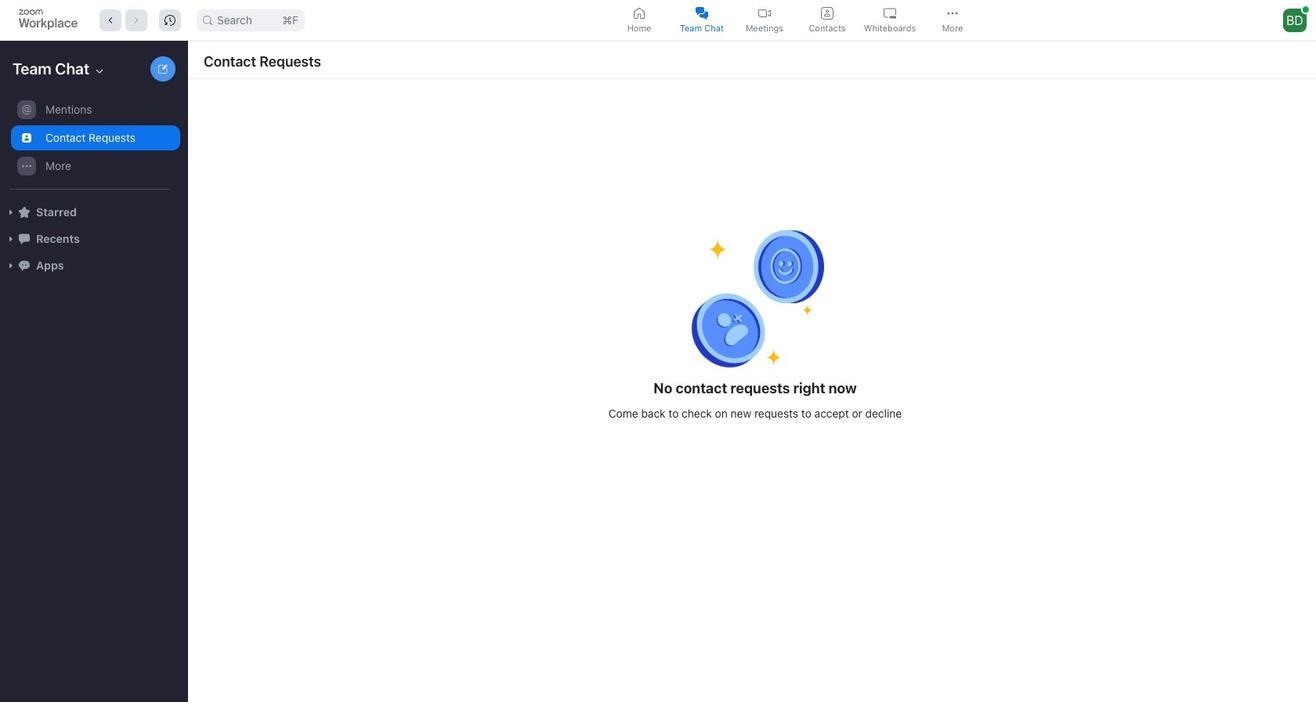 Task type: locate. For each thing, give the bounding box(es) containing it.
group
[[0, 96, 180, 190]]

history image
[[165, 14, 176, 25], [165, 14, 176, 25]]

chevron down small image
[[93, 65, 106, 78]]

tree
[[0, 94, 185, 295]]

chat image
[[19, 233, 30, 244], [19, 233, 30, 244]]

triangle right image for starred tree item
[[6, 208, 16, 217]]

tab list
[[610, 2, 986, 38]]

star image
[[19, 207, 30, 218]]

magnifier image
[[203, 15, 212, 25], [203, 15, 212, 25]]

chatbot image
[[19, 260, 30, 271], [19, 260, 30, 271]]

triangle right image
[[6, 234, 16, 244]]

triangle right image
[[6, 208, 16, 217], [6, 208, 16, 217], [6, 234, 16, 244], [6, 261, 16, 270], [6, 261, 16, 270]]

starred tree item
[[6, 199, 180, 226]]

triangle right image for recents "tree item"
[[6, 234, 16, 244]]

chevron left small image
[[105, 14, 116, 25]]

recents tree item
[[6, 226, 180, 252]]



Task type: vqa. For each thing, say whether or not it's contained in the screenshot.
Edit user photo
no



Task type: describe. For each thing, give the bounding box(es) containing it.
chevron down small image
[[93, 65, 106, 78]]

apps tree item
[[6, 252, 180, 279]]

online image
[[1303, 6, 1310, 12]]

chevron left small image
[[105, 14, 116, 25]]

online image
[[1303, 6, 1310, 12]]

triangle right image for apps tree item
[[6, 261, 16, 270]]

new image
[[158, 64, 168, 74]]

new image
[[158, 64, 168, 74]]

star image
[[19, 207, 30, 218]]



